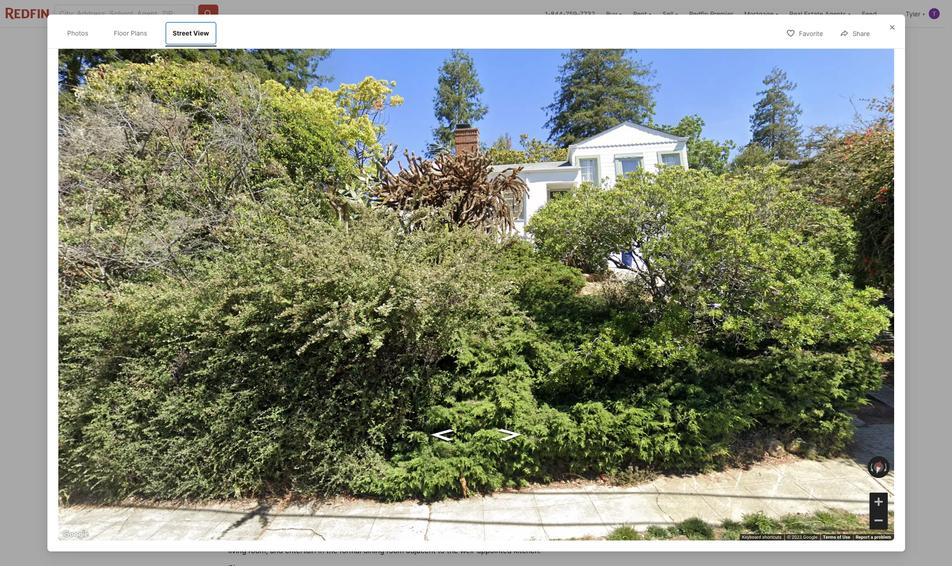 Task type: locate. For each thing, give the bounding box(es) containing it.
0 horizontal spatial floor plans
[[114, 29, 147, 37]]

0 vertical spatial cerrito
[[297, 319, 320, 328]]

37 photos
[[671, 270, 702, 278]]

redfin
[[690, 10, 709, 18], [596, 433, 612, 440]]

1 horizontal spatial cerrito
[[327, 525, 351, 534]]

tour up the wednesday
[[591, 301, 613, 314]]

1 horizontal spatial with
[[369, 525, 384, 534]]

1 horizontal spatial nov
[[640, 347, 652, 353]]

redfin left premier
[[690, 10, 709, 18]]

street view inside street view button
[[322, 270, 358, 278]]

0 vertical spatial street view
[[173, 29, 209, 37]]

nov for 2
[[640, 347, 652, 353]]

1 horizontal spatial ,
[[320, 319, 322, 328]]

0 vertical spatial redfin
[[690, 10, 709, 18]]

start
[[623, 481, 640, 490]]

the right "tours"
[[696, 433, 705, 440]]

0 vertical spatial 94530
[[337, 319, 359, 328]]

0 vertical spatial floor plans
[[114, 29, 147, 37]]

(925)
[[653, 510, 673, 519]]

home up prime in the left of the page
[[284, 496, 313, 509]]

1 vertical spatial cerrito
[[327, 525, 351, 534]]

0 horizontal spatial tour
[[591, 301, 613, 314]]

floor down city, address, school, agent, zip "search field"
[[114, 29, 129, 37]]

1 vertical spatial this
[[262, 496, 282, 509]]

user photo image
[[929, 8, 940, 19]]

with up the entertain
[[280, 536, 294, 545]]

map entry image
[[500, 301, 561, 362]]

floor inside button
[[256, 270, 272, 278]]

keyboard
[[743, 535, 762, 540]]

a inside 'fixer opportunity in prime el cerrito hills with a large lot! this 2bd/1ba single family home welcomes you with boundless potential and opportunity. soak in the natural light with the bright living room, and entertain in the formal dining room adjacent to the well-appointed kitchen. situated on the second floor are two generously sized bedrooms, full bathroom, walk-in clo'
[[386, 525, 390, 534]]

are
[[329, 557, 339, 566]]

1 horizontal spatial and
[[366, 536, 379, 545]]

,
[[284, 319, 287, 328], [320, 319, 322, 328]]

0 horizontal spatial el
[[288, 319, 294, 328]]

favorite
[[800, 30, 824, 38]]

single
[[473, 525, 493, 534]]

chat
[[698, 377, 709, 384]]

1 horizontal spatial floor plans
[[256, 270, 290, 278]]

tour via video chat
[[660, 377, 709, 384]]

1 horizontal spatial view
[[343, 270, 358, 278]]

94530 right ca
[[337, 319, 359, 328]]

tour for tour in person
[[594, 377, 606, 384]]

el right dr
[[288, 319, 294, 328]]

1 vertical spatial el
[[319, 525, 325, 534]]

nov
[[595, 347, 607, 353], [640, 347, 652, 353], [685, 347, 697, 353]]

ask
[[584, 510, 598, 519]]

3 nov from the left
[[685, 347, 697, 353]]

street inside tab
[[173, 29, 192, 37]]

1 nov from the left
[[595, 347, 607, 353]]

second
[[283, 557, 309, 566]]

2 horizontal spatial home
[[637, 301, 666, 314]]

2bd/1ba
[[441, 525, 471, 534]]

you left can
[[259, 441, 270, 449]]

1 vertical spatial you
[[265, 536, 278, 545]]

2 tour from the left
[[660, 377, 671, 384]]

1 vertical spatial street
[[322, 270, 341, 278]]

light
[[492, 536, 507, 545]]

tab list containing photos
[[58, 20, 226, 46]]

nov down 3
[[685, 347, 697, 353]]

a
[[329, 441, 333, 449], [599, 510, 603, 519], [386, 525, 390, 534], [871, 535, 874, 540]]

0 vertical spatial home
[[637, 301, 666, 314]]

nov inside thursday 2 nov
[[640, 347, 652, 353]]

2 inside 2 beds
[[354, 340, 360, 353]]

sale
[[251, 302, 267, 310]]

active
[[274, 302, 296, 310]]

tab list
[[58, 20, 226, 46], [228, 28, 528, 52]]

street view tab
[[165, 22, 216, 44]]

walk-
[[505, 557, 524, 566]]

tour left person
[[594, 377, 606, 384]]

the up the kitchen.
[[525, 536, 537, 545]]

ask a question
[[584, 510, 637, 519]]

appointed
[[477, 546, 512, 556]]

$6,545
[[242, 355, 263, 363]]

2 horizontal spatial nov
[[685, 347, 697, 353]]

and
[[366, 536, 379, 545], [270, 546, 283, 556]]

the down the 2bd/1ba
[[452, 536, 464, 545]]

this up thursday
[[615, 301, 635, 314]]

tour right the schedule
[[656, 406, 671, 415]]

on
[[259, 557, 268, 566]]

0 horizontal spatial ,
[[284, 319, 287, 328]]

the right to
[[447, 546, 458, 556]]

94530 right "tours"
[[671, 433, 689, 440]]

an
[[642, 481, 651, 490]]

feed button
[[857, 0, 901, 27]]

tab
[[228, 30, 283, 52], [283, 30, 334, 52], [334, 30, 403, 52], [403, 30, 476, 52], [476, 30, 521, 52]]

el for ,
[[288, 319, 294, 328]]

your comments
[[228, 390, 309, 403]]

1 horizontal spatial tab list
[[228, 28, 528, 52]]

terms
[[824, 535, 837, 540]]

2 tab from the left
[[283, 30, 334, 52]]

el up boundless at the left
[[319, 525, 325, 534]]

redfin agents led 27 tours in 94530
[[596, 433, 689, 440]]

large
[[392, 525, 410, 534]]

0 vertical spatial plans
[[131, 29, 147, 37]]

1 horizontal spatial 94530
[[671, 433, 689, 440]]

nov inside friday 3 nov
[[685, 347, 697, 353]]

1 horizontal spatial 1
[[598, 330, 604, 346]]

floor up 'for sale - active'
[[256, 270, 272, 278]]

1 vertical spatial floor
[[256, 270, 272, 278]]

0 horizontal spatial plans
[[131, 29, 147, 37]]

(925) 433-7479
[[653, 510, 711, 519]]

street inside button
[[322, 270, 341, 278]]

plans down city, address, school, agent, zip "search field"
[[131, 29, 147, 37]]

in inside in the last 30 days
[[690, 433, 695, 440]]

Add a comment... text field
[[236, 418, 500, 429]]

home up the kitchen.
[[518, 525, 537, 534]]

and right room,
[[270, 546, 283, 556]]

google
[[804, 535, 818, 540]]

view
[[193, 29, 209, 37], [343, 270, 358, 278]]

1 vertical spatial and
[[270, 546, 283, 556]]

living
[[228, 546, 246, 556]]

tour
[[591, 301, 613, 314], [656, 406, 671, 415]]

video
[[682, 377, 696, 384]]

plans inside tab
[[131, 29, 147, 37]]

question
[[605, 510, 637, 519]]

this up opportunity
[[262, 496, 282, 509]]

1 horizontal spatial street view
[[322, 270, 358, 278]]

1 horizontal spatial tour
[[660, 377, 671, 384]]

tour for go
[[591, 301, 613, 314]]

1 horizontal spatial 2
[[642, 330, 650, 346]]

cerrito for ,
[[297, 319, 320, 328]]

1 inside 'wednesday 1 nov'
[[598, 330, 604, 346]]

nov down thursday
[[640, 347, 652, 353]]

nov down the wednesday
[[595, 347, 607, 353]]

list box
[[575, 369, 717, 392]]

2 vertical spatial home
[[518, 525, 537, 534]]

7621 terrace dr, el cerrito, ca 94530 image
[[228, 53, 571, 291], [575, 53, 717, 170], [575, 174, 717, 291]]

2 nov from the left
[[640, 347, 652, 353]]

1 horizontal spatial el
[[319, 525, 325, 534]]

1 vertical spatial plans
[[273, 270, 290, 278]]

1-844-759-7732 link
[[545, 10, 595, 18]]

the right on
[[270, 557, 281, 566]]

can
[[271, 441, 282, 449]]

5 tab from the left
[[476, 30, 521, 52]]

home up thursday
[[637, 301, 666, 314]]

1 vertical spatial home
[[284, 496, 313, 509]]

fixer
[[228, 525, 245, 534]]

a right "report"
[[871, 535, 874, 540]]

via
[[673, 377, 680, 384]]

2 down thursday
[[642, 330, 650, 346]]

well-
[[460, 546, 477, 556]]

1 vertical spatial view
[[343, 270, 358, 278]]

0 vertical spatial el
[[288, 319, 294, 328]]

0 vertical spatial floor
[[114, 29, 129, 37]]

entertain
[[285, 546, 316, 556]]

1 vertical spatial redfin
[[596, 433, 612, 440]]

0 horizontal spatial street view
[[173, 29, 209, 37]]

home inside 'fixer opportunity in prime el cerrito hills with a large lot! this 2bd/1ba single family home welcomes you with boundless potential and opportunity. soak in the natural light with the bright living room, and entertain in the formal dining room adjacent to the well-appointed kitchen. situated on the second floor are two generously sized bedrooms, full bathroom, walk-in clo'
[[518, 525, 537, 534]]

go
[[575, 301, 589, 314]]

$899,000
[[228, 340, 280, 353]]

bath link
[[393, 354, 409, 363]]

home
[[637, 301, 666, 314], [284, 496, 313, 509], [518, 525, 537, 534]]

1 horizontal spatial tour
[[656, 406, 671, 415]]

cerrito inside 'fixer opportunity in prime el cerrito hills with a large lot! this 2bd/1ba single family home welcomes you with boundless potential and opportunity. soak in the natural light with the bright living room, and entertain in the formal dining room adjacent to the well-appointed kitchen. situated on the second floor are two generously sized bedrooms, full bathroom, walk-in clo'
[[327, 525, 351, 534]]

friday
[[682, 322, 701, 329]]

1
[[598, 330, 604, 346], [393, 340, 398, 353]]

with right hills
[[369, 525, 384, 534]]

0 horizontal spatial tour
[[594, 377, 606, 384]]

and up dining
[[366, 536, 379, 545]]

0 horizontal spatial this
[[262, 496, 282, 509]]

you down opportunity
[[265, 536, 278, 545]]

, down active link on the left bottom of the page
[[284, 319, 287, 328]]

1 horizontal spatial street
[[322, 270, 341, 278]]

© 2023 google
[[788, 535, 818, 540]]

2 up beds
[[354, 340, 360, 353]]

1 , from the left
[[284, 319, 287, 328]]

, left ca
[[320, 319, 322, 328]]

cerrito left ca
[[297, 319, 320, 328]]

wednesday 1 nov
[[584, 322, 618, 353]]

cerrito up "potential"
[[327, 525, 351, 534]]

offer
[[652, 481, 669, 490]]

0 horizontal spatial street
[[173, 29, 192, 37]]

0 vertical spatial this
[[615, 301, 635, 314]]

1,408 sq ft
[[433, 340, 462, 363]]

1 tour from the left
[[594, 377, 606, 384]]

1 vertical spatial floor plans
[[256, 270, 290, 278]]

1 horizontal spatial floor
[[256, 270, 272, 278]]

floor plans down city, address, school, agent, zip "search field"
[[114, 29, 147, 37]]

3 tab from the left
[[334, 30, 403, 52]]

nov for 3
[[685, 347, 697, 353]]

google image
[[60, 529, 91, 541]]

0 vertical spatial view
[[193, 29, 209, 37]]

problem
[[875, 535, 892, 540]]

plans inside button
[[273, 270, 290, 278]]

1 bath
[[393, 340, 409, 363]]

view inside button
[[343, 270, 358, 278]]

None button
[[580, 316, 622, 359], [625, 317, 667, 359], [670, 317, 712, 359], [580, 316, 622, 359], [625, 317, 667, 359], [670, 317, 712, 359]]

street view button
[[302, 265, 366, 283]]

floor plans up -
[[256, 270, 290, 278]]

view inside tab
[[193, 29, 209, 37]]

a left 'large'
[[386, 525, 390, 534]]

search
[[334, 441, 356, 449]]

1 vertical spatial street view
[[322, 270, 358, 278]]

0 horizontal spatial redfin
[[596, 433, 612, 440]]

1-844-759-7732
[[545, 10, 595, 18]]

tour left the "via"
[[660, 377, 671, 384]]

/mo
[[263, 355, 275, 363]]

to
[[438, 546, 445, 556]]

1 down the wednesday
[[598, 330, 604, 346]]

0 horizontal spatial view
[[193, 29, 209, 37]]

with down "family"
[[509, 536, 523, 545]]

tour in person
[[594, 377, 632, 384]]

redfin up last
[[596, 433, 612, 440]]

1 up bath
[[393, 340, 398, 353]]

el inside 'fixer opportunity in prime el cerrito hills with a large lot! this 2bd/1ba single family home welcomes you with boundless potential and opportunity. soak in the natural light with the bright living room, and entertain in the formal dining room adjacent to the well-appointed kitchen. situated on the second floor are two generously sized bedrooms, full bathroom, walk-in clo'
[[319, 525, 325, 534]]

37 photos button
[[651, 265, 710, 283]]

1 inside 1 bath
[[393, 340, 398, 353]]

floor
[[311, 557, 326, 566]]

tour inside button
[[656, 406, 671, 415]]

floor inside tab
[[114, 29, 129, 37]]

led
[[633, 433, 641, 440]]

1 horizontal spatial plans
[[273, 270, 290, 278]]

the inside in the last 30 days
[[696, 433, 705, 440]]

use
[[843, 535, 851, 540]]

redfin for redfin agents led 27 tours in 94530
[[596, 433, 612, 440]]

0 horizontal spatial home
[[284, 496, 313, 509]]

you inside 'fixer opportunity in prime el cerrito hills with a large lot! this 2bd/1ba single family home welcomes you with boundless potential and opportunity. soak in the natural light with the bright living room, and entertain in the formal dining room adjacent to the well-appointed kitchen. situated on the second floor are two generously sized bedrooms, full bathroom, walk-in clo'
[[265, 536, 278, 545]]

dialog
[[47, 15, 906, 552]]

generously
[[356, 557, 394, 566]]

natural
[[466, 536, 490, 545]]

nov inside 'wednesday 1 nov'
[[595, 347, 607, 353]]

759-
[[566, 10, 580, 18]]

1 horizontal spatial redfin
[[690, 10, 709, 18]]

plans
[[131, 29, 147, 37], [273, 270, 290, 278]]

redfin inside 'button'
[[690, 10, 709, 18]]

0 horizontal spatial 2
[[354, 340, 360, 353]]

0 horizontal spatial and
[[270, 546, 283, 556]]

dr
[[276, 319, 284, 328]]

bathroom,
[[468, 557, 503, 566]]

0 vertical spatial tour
[[591, 301, 613, 314]]

in inside option
[[607, 377, 612, 384]]

or
[[641, 457, 651, 466]]

family
[[495, 525, 516, 534]]

0 horizontal spatial cerrito
[[297, 319, 320, 328]]

the up 'are'
[[326, 546, 338, 556]]

0 horizontal spatial tab list
[[58, 20, 226, 46]]

0 horizontal spatial floor
[[114, 29, 129, 37]]

floor for tab list containing photos
[[114, 29, 129, 37]]

0 horizontal spatial 1
[[393, 340, 398, 353]]

plans up active link on the left bottom of the page
[[273, 270, 290, 278]]

0 horizontal spatial nov
[[595, 347, 607, 353]]

1 horizontal spatial home
[[518, 525, 537, 534]]

situated
[[228, 557, 257, 566]]

el
[[288, 319, 294, 328], [319, 525, 325, 534]]

0 vertical spatial street
[[173, 29, 192, 37]]

1 vertical spatial tour
[[656, 406, 671, 415]]

street view inside the street view tab
[[173, 29, 209, 37]]



Task type: vqa. For each thing, say whether or not it's contained in the screenshot.
list box
yes



Task type: describe. For each thing, give the bounding box(es) containing it.
get pre-approved link
[[276, 355, 332, 363]]

bright
[[539, 536, 559, 545]]

tour in person option
[[575, 369, 641, 392]]

submit search image
[[204, 9, 213, 18]]

prime
[[298, 525, 317, 534]]

1-
[[545, 10, 551, 18]]

0 horizontal spatial 94530
[[337, 319, 359, 328]]

2 beds
[[354, 340, 371, 363]]

bedrooms,
[[417, 557, 453, 566]]

go tour this home
[[575, 301, 666, 314]]

3
[[687, 330, 696, 346]]

tour for schedule
[[656, 406, 671, 415]]

1,408
[[433, 340, 462, 353]]

cerrito for hills
[[327, 525, 351, 534]]

two
[[342, 557, 354, 566]]

photos tab
[[60, 22, 96, 44]]

tour for tour via video chat
[[660, 377, 671, 384]]

nov for 1
[[595, 347, 607, 353]]

4 tab from the left
[[403, 30, 476, 52]]

el for prime
[[319, 525, 325, 534]]

0 vertical spatial and
[[366, 536, 379, 545]]

share
[[853, 30, 870, 38]]

shortcuts
[[763, 535, 782, 540]]

2 , from the left
[[320, 319, 322, 328]]

30
[[606, 441, 613, 448]]

next image
[[706, 331, 721, 345]]

©
[[788, 535, 791, 540]]

floor plans button
[[236, 265, 298, 283]]

start an offer
[[623, 481, 669, 490]]

tours
[[650, 433, 664, 440]]

$899,000 est. $6,545 /mo get pre-approved
[[228, 340, 332, 363]]

ca
[[324, 319, 335, 328]]

your
[[228, 390, 252, 403]]

kitchen.
[[514, 546, 541, 556]]

tour via video chat option
[[641, 369, 717, 392]]

a inside dialog
[[871, 535, 874, 540]]

only you can see this.
[[243, 441, 309, 449]]

floor plans tab
[[107, 22, 154, 44]]

schedule tour button
[[575, 400, 717, 421]]

floor for floor plans button
[[256, 270, 272, 278]]

redfin premier button
[[684, 0, 739, 27]]

keyboard shortcuts
[[743, 535, 782, 540]]

of
[[838, 535, 842, 540]]

premier
[[711, 10, 734, 18]]

full
[[456, 557, 466, 566]]

approved
[[302, 355, 332, 363]]

partner
[[357, 441, 381, 449]]

hills
[[353, 525, 367, 534]]

2 horizontal spatial with
[[509, 536, 523, 545]]

soak
[[425, 536, 442, 545]]

1 tab from the left
[[228, 30, 283, 52]]

844-
[[551, 10, 566, 18]]

report a problem link
[[856, 535, 892, 540]]

about this home
[[228, 496, 313, 509]]

terms of use
[[824, 535, 851, 540]]

floor plans inside tab
[[114, 29, 147, 37]]

opportunity.
[[381, 536, 423, 545]]

tab list inside dialog
[[58, 20, 226, 46]]

0 horizontal spatial with
[[280, 536, 294, 545]]

schedule tour
[[621, 406, 671, 415]]

terms of use link
[[824, 535, 851, 540]]

get
[[276, 355, 288, 363]]

2 inside thursday 2 nov
[[642, 330, 650, 346]]

7621 terrace dr , el cerrito , ca 94530
[[228, 319, 359, 328]]

floor plans inside button
[[256, 270, 290, 278]]

room
[[387, 546, 404, 556]]

a right ask
[[599, 510, 603, 519]]

bath
[[393, 354, 409, 363]]

add a search partner button
[[315, 441, 381, 449]]

1 vertical spatial 94530
[[671, 433, 689, 440]]

in the last 30 days
[[596, 433, 706, 448]]

thursday
[[631, 322, 661, 329]]

photos
[[67, 29, 88, 37]]

boundless
[[296, 536, 332, 545]]

photos
[[681, 270, 702, 278]]

ft
[[444, 354, 451, 363]]

list box containing tour in person
[[575, 369, 717, 392]]

days
[[615, 441, 627, 448]]

room,
[[249, 546, 268, 556]]

formal
[[340, 546, 362, 556]]

report
[[856, 535, 870, 540]]

thursday 2 nov
[[631, 322, 661, 353]]

27
[[642, 433, 649, 440]]

feed
[[862, 10, 877, 18]]

this.
[[297, 441, 309, 449]]

City, Address, School, Agent, ZIP search field
[[54, 5, 195, 23]]

welcomes
[[228, 536, 263, 545]]

report a problem
[[856, 535, 892, 540]]

2023
[[792, 535, 803, 540]]

fixer opportunity in prime el cerrito hills with a large lot! this 2bd/1ba single family home welcomes you with boundless potential and opportunity. soak in the natural light with the bright living room, and entertain in the formal dining room adjacent to the well-appointed kitchen. situated on the second floor are two generously sized bedrooms, full bathroom, walk-in clo
[[228, 525, 559, 566]]

this
[[424, 525, 439, 534]]

lot!
[[412, 525, 422, 534]]

1 horizontal spatial this
[[615, 301, 635, 314]]

redfin premier
[[690, 10, 734, 18]]

comments
[[255, 390, 309, 403]]

terrace
[[247, 319, 275, 328]]

redfin for redfin premier
[[690, 10, 709, 18]]

dialog containing photos
[[47, 15, 906, 552]]

0 vertical spatial you
[[259, 441, 270, 449]]

a right add
[[329, 441, 333, 449]]

agents
[[614, 433, 631, 440]]

for sale - active
[[237, 302, 296, 310]]



